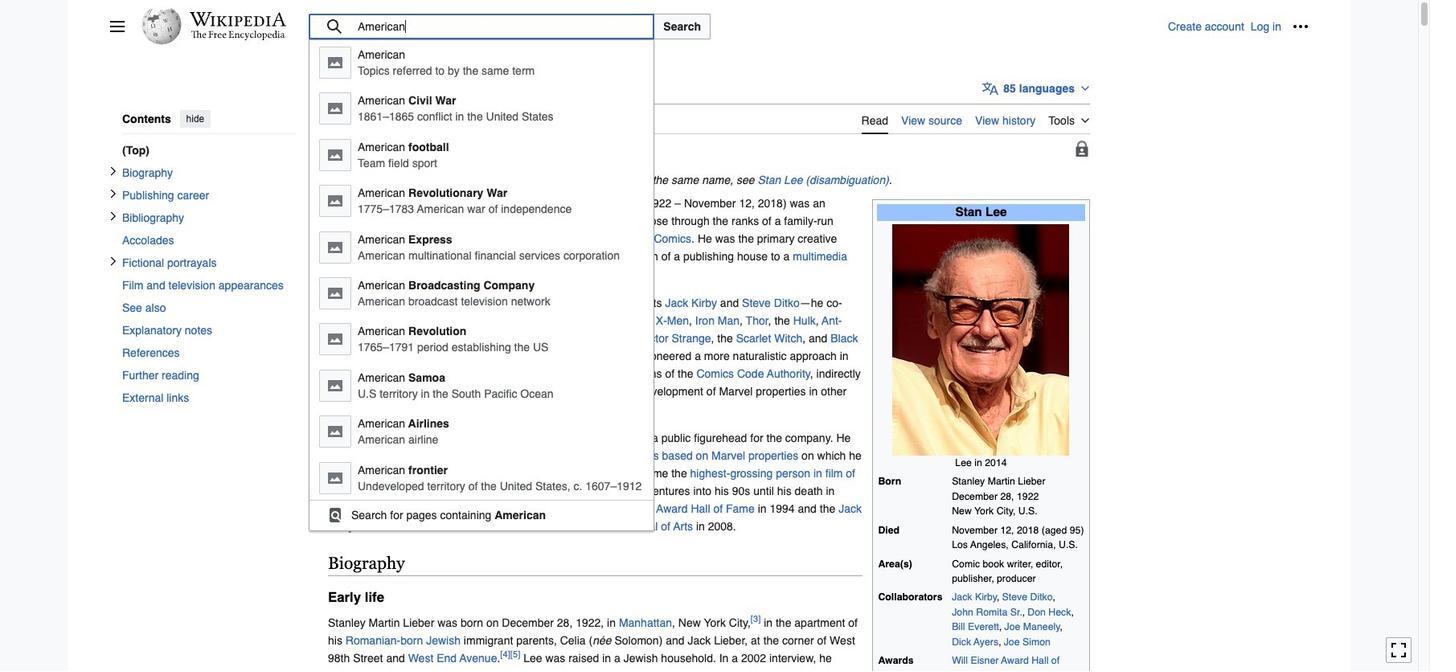 Task type: describe. For each thing, give the bounding box(es) containing it.
the free encyclopedia image
[[191, 31, 285, 41]]

page semi-protected image
[[1074, 140, 1090, 156]]

menu image
[[109, 18, 125, 35]]

fullscreen image
[[1391, 643, 1407, 659]]

search results list box
[[309, 40, 654, 529]]

Search Wikipedia search field
[[309, 14, 655, 39]]

1 x small image from the top
[[109, 166, 118, 176]]

2 x small image from the top
[[109, 188, 118, 198]]



Task type: locate. For each thing, give the bounding box(es) containing it.
language progressive image
[[983, 80, 999, 96]]

3 x small image from the top
[[109, 211, 118, 221]]

main content
[[322, 72, 1309, 671]]

wikipedia image
[[190, 12, 286, 27]]

personal tools navigation
[[1168, 14, 1313, 39]]

note
[[328, 171, 1090, 189]]

4 x small image from the top
[[109, 256, 118, 266]]

x small image
[[109, 166, 118, 176], [109, 188, 118, 198], [109, 211, 118, 221], [109, 256, 118, 266]]

None search field
[[309, 14, 1168, 531]]

log in and more options image
[[1293, 18, 1309, 35]]



Task type: vqa. For each thing, say whether or not it's contained in the screenshot.
Digital at right
no



